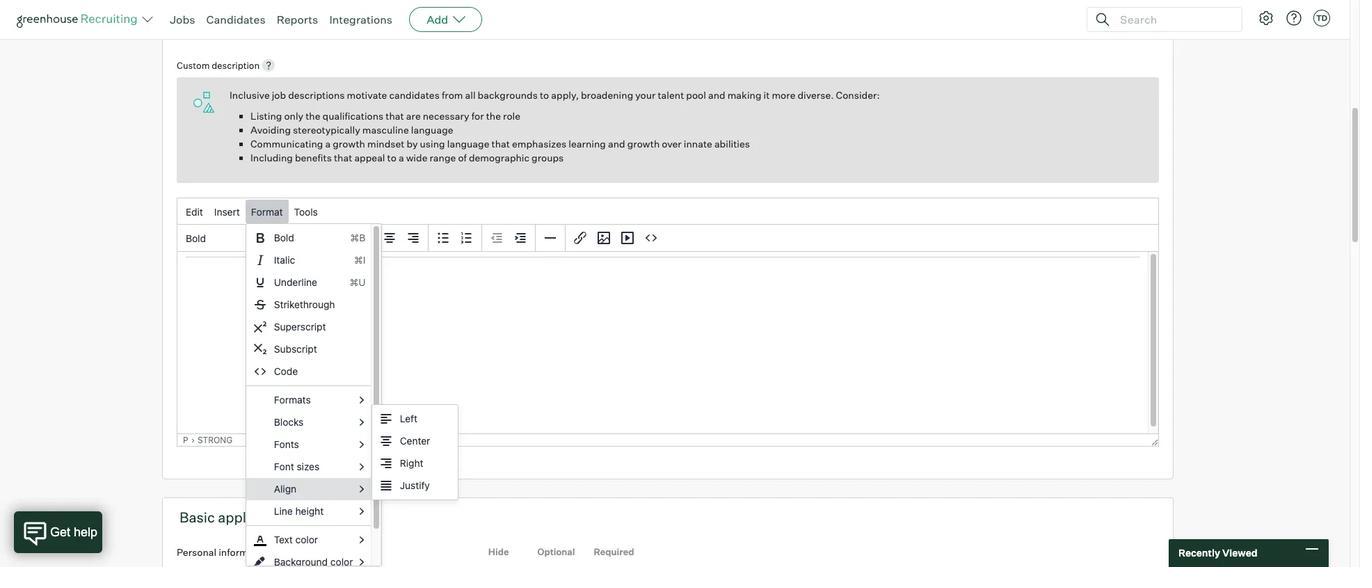 Task type: locate. For each thing, give the bounding box(es) containing it.
that up demographic
[[492, 138, 510, 150]]

using
[[420, 138, 445, 150]]

superscript menu item
[[246, 316, 371, 338]]

1 horizontal spatial information
[[293, 509, 369, 526]]

of
[[458, 152, 467, 164]]

the right for
[[486, 110, 501, 122]]

add
[[427, 13, 448, 26]]

superscript
[[274, 321, 326, 333]]

bold group
[[177, 224, 1159, 252]]

that left appeal
[[334, 152, 352, 164]]

0 vertical spatial a
[[325, 138, 331, 150]]

blocks menu item
[[246, 411, 371, 434]]

including
[[251, 152, 293, 164]]

1 horizontal spatial a
[[399, 152, 404, 164]]

menu
[[246, 224, 382, 567]]

p button
[[183, 435, 188, 446]]

0 horizontal spatial a
[[325, 138, 331, 150]]

bold up italic
[[274, 232, 294, 244]]

description for post description
[[212, 13, 286, 31]]

bold
[[274, 232, 294, 244], [186, 232, 206, 244]]

growth up appeal
[[333, 138, 365, 150]]

from
[[442, 89, 463, 101]]

2 menu item from the top
[[246, 249, 371, 272]]

menu item down color
[[246, 551, 371, 567]]

formats menu item
[[246, 389, 371, 411]]

over
[[662, 138, 682, 150]]

2 horizontal spatial that
[[492, 138, 510, 150]]

tools
[[294, 206, 318, 218]]

1 growth from the left
[[333, 138, 365, 150]]

strong button
[[198, 435, 233, 446]]

menu item up strikethrough
[[246, 272, 371, 294]]

masculine
[[362, 124, 409, 136]]

tools button
[[289, 200, 323, 224]]

post description
[[180, 13, 286, 31]]

role
[[503, 110, 521, 122]]

1 vertical spatial to
[[387, 152, 397, 164]]

jobs link
[[170, 13, 195, 26]]

reports
[[277, 13, 318, 26]]

that up masculine
[[386, 110, 404, 122]]

a left wide
[[399, 152, 404, 164]]

and
[[708, 89, 726, 101], [608, 138, 625, 150]]

all
[[465, 89, 476, 101]]

0 vertical spatial to
[[540, 89, 549, 101]]

inclusive job descriptions motivate candidates from all backgrounds to apply, broadening your talent pool and making it more diverse. consider:
[[230, 89, 880, 101]]

text color
[[274, 534, 318, 546]]

optional
[[538, 546, 575, 558]]

height
[[295, 505, 324, 517]]

subscript menu item
[[246, 338, 371, 361]]

information down application
[[219, 546, 271, 558]]

add button
[[409, 7, 482, 32]]

integrations
[[329, 13, 393, 26]]

toolbar
[[274, 225, 351, 252], [351, 225, 429, 252], [429, 225, 482, 252], [482, 225, 536, 252], [566, 225, 666, 252]]

and right the pool
[[708, 89, 726, 101]]

edit button
[[180, 200, 209, 224]]

viewed
[[1223, 547, 1258, 559]]

0 horizontal spatial the
[[306, 110, 321, 122]]

the right only
[[306, 110, 321, 122]]

⌘u
[[350, 276, 366, 288]]

0 horizontal spatial bold
[[186, 232, 206, 244]]

listing
[[251, 110, 282, 122]]

candidates
[[389, 89, 440, 101]]

candidates link
[[206, 13, 266, 26]]

0 horizontal spatial to
[[387, 152, 397, 164]]

⌘b
[[351, 232, 366, 244]]

pool
[[686, 89, 706, 101]]

listing only the qualifications that are necessary for the role avoiding stereotypically masculine language communicating a growth mindset by using language that emphasizes learning and growth over innate abilities including benefits that appeal to a wide range of demographic groups
[[251, 110, 750, 164]]

inclusive
[[230, 89, 270, 101]]

a
[[325, 138, 331, 150], [399, 152, 404, 164]]

0 vertical spatial that
[[386, 110, 404, 122]]

font sizes
[[274, 461, 320, 473]]

3 menu item from the top
[[246, 272, 371, 294]]

menu item containing bold
[[246, 227, 371, 249]]

a down the stereotypically
[[325, 138, 331, 150]]

p
[[183, 435, 188, 446]]

navigation
[[183, 435, 1147, 446]]

0 horizontal spatial information
[[219, 546, 271, 558]]

menu item up underline
[[246, 249, 371, 272]]

growth
[[333, 138, 365, 150], [628, 138, 660, 150]]

descriptions
[[288, 89, 345, 101]]

by
[[407, 138, 418, 150]]

menu bar containing edit
[[177, 198, 1159, 226]]

1 vertical spatial language
[[447, 138, 490, 150]]

information up text color menu item
[[293, 509, 369, 526]]

language up using
[[411, 124, 453, 136]]

menu bar
[[177, 198, 1159, 226]]

format button
[[246, 200, 289, 224]]

language up of
[[447, 138, 490, 150]]

1 horizontal spatial growth
[[628, 138, 660, 150]]

0 horizontal spatial that
[[334, 152, 352, 164]]

menu item down tools popup button
[[246, 227, 371, 249]]

right checkbox item
[[372, 453, 458, 475]]

2 description from the top
[[212, 60, 260, 71]]

0 horizontal spatial and
[[608, 138, 625, 150]]

menu containing bold
[[246, 224, 382, 567]]

⌘i
[[354, 254, 366, 266]]

blocks
[[274, 416, 304, 428]]

4 toolbar from the left
[[482, 225, 536, 252]]

greenhouse recruiting image
[[17, 11, 142, 28]]

text color menu item
[[246, 529, 371, 551]]

td button
[[1314, 10, 1331, 26]]

menu item
[[246, 227, 371, 249], [246, 249, 371, 272], [246, 272, 371, 294], [246, 551, 371, 567]]

bold down edit
[[186, 232, 206, 244]]

1 menu item from the top
[[246, 227, 371, 249]]

line
[[274, 505, 293, 517]]

are
[[406, 110, 421, 122]]

left checkbox item
[[372, 408, 458, 430]]

0 vertical spatial information
[[293, 509, 369, 526]]

resize image
[[1152, 439, 1159, 446]]

2 bold from the left
[[186, 232, 206, 244]]

fonts menu item
[[246, 434, 371, 456]]

1 vertical spatial information
[[219, 546, 271, 558]]

backgrounds
[[478, 89, 538, 101]]

language
[[411, 124, 453, 136], [447, 138, 490, 150]]

italic
[[274, 254, 295, 266]]

and right learning
[[608, 138, 625, 150]]

1 vertical spatial description
[[212, 60, 260, 71]]

to down mindset
[[387, 152, 397, 164]]

1 horizontal spatial to
[[540, 89, 549, 101]]

1 horizontal spatial the
[[486, 110, 501, 122]]

to left apply,
[[540, 89, 549, 101]]

that
[[386, 110, 404, 122], [492, 138, 510, 150], [334, 152, 352, 164]]

growth left over
[[628, 138, 660, 150]]

right
[[400, 457, 424, 469]]

description
[[212, 13, 286, 31], [212, 60, 260, 71]]

1 vertical spatial and
[[608, 138, 625, 150]]

edit
[[186, 206, 203, 218]]

to
[[540, 89, 549, 101], [387, 152, 397, 164]]

0 horizontal spatial growth
[[333, 138, 365, 150]]

0 vertical spatial description
[[212, 13, 286, 31]]

1 description from the top
[[212, 13, 286, 31]]

1 horizontal spatial and
[[708, 89, 726, 101]]

fonts
[[274, 439, 299, 450]]

1 horizontal spatial bold
[[274, 232, 294, 244]]

abilities
[[715, 138, 750, 150]]

appeal
[[355, 152, 385, 164]]

innate
[[684, 138, 713, 150]]

your
[[636, 89, 656, 101]]

demographic
[[469, 152, 530, 164]]



Task type: vqa. For each thing, say whether or not it's contained in the screenshot.
second 'All' from right
no



Task type: describe. For each thing, give the bounding box(es) containing it.
2 the from the left
[[486, 110, 501, 122]]

application
[[218, 509, 290, 526]]

formats
[[274, 394, 311, 406]]

p › strong
[[183, 435, 233, 446]]

qualifications
[[323, 110, 384, 122]]

description for custom description
[[212, 60, 260, 71]]

basic
[[180, 509, 215, 526]]

range
[[430, 152, 456, 164]]

basic application information
[[180, 509, 369, 526]]

code menu item
[[246, 361, 371, 383]]

custom
[[177, 60, 210, 71]]

candidates
[[206, 13, 266, 26]]

bold button
[[180, 226, 271, 250]]

personal
[[177, 546, 217, 558]]

broadening
[[581, 89, 634, 101]]

menu item containing italic
[[246, 249, 371, 272]]

align menu item
[[246, 478, 371, 501]]

1 toolbar from the left
[[274, 225, 351, 252]]

wide
[[406, 152, 428, 164]]

bold inside dropdown button
[[186, 232, 206, 244]]

td
[[1317, 13, 1328, 23]]

center checkbox item
[[372, 430, 458, 453]]

diverse.
[[798, 89, 834, 101]]

and inside the listing only the qualifications that are necessary for the role avoiding stereotypically masculine language communicating a growth mindset by using language that emphasizes learning and growth over innate abilities including benefits that appeal to a wide range of demographic groups
[[608, 138, 625, 150]]

apply,
[[551, 89, 579, 101]]

communicating
[[251, 138, 323, 150]]

text
[[274, 534, 293, 546]]

Search text field
[[1117, 9, 1230, 30]]

avoiding
[[251, 124, 291, 136]]

1 vertical spatial that
[[492, 138, 510, 150]]

font sizes menu item
[[246, 456, 371, 478]]

align
[[274, 483, 297, 495]]

2 growth from the left
[[628, 138, 660, 150]]

to inside the listing only the qualifications that are necessary for the role avoiding stereotypically masculine language communicating a growth mindset by using language that emphasizes learning and growth over innate abilities including benefits that appeal to a wide range of demographic groups
[[387, 152, 397, 164]]

left
[[400, 413, 418, 425]]

line height menu item
[[246, 501, 371, 523]]

5 toolbar from the left
[[566, 225, 666, 252]]

strikethrough
[[274, 299, 335, 311]]

2 vertical spatial that
[[334, 152, 352, 164]]

stereotypically
[[293, 124, 360, 136]]

center
[[400, 435, 430, 447]]

post
[[180, 13, 209, 31]]

insert
[[214, 206, 240, 218]]

2 toolbar from the left
[[351, 225, 429, 252]]

underline
[[274, 276, 317, 288]]

4 menu item from the top
[[246, 551, 371, 567]]

color
[[296, 534, 318, 546]]

recently viewed
[[1179, 547, 1258, 559]]

configure image
[[1258, 10, 1275, 26]]

job
[[272, 89, 286, 101]]

emphasizes
[[512, 138, 567, 150]]

motivate
[[347, 89, 387, 101]]

3 toolbar from the left
[[429, 225, 482, 252]]

menu item containing underline
[[246, 272, 371, 294]]

strong
[[198, 435, 233, 446]]

required
[[594, 546, 634, 558]]

font
[[274, 461, 294, 473]]

jobs
[[170, 13, 195, 26]]

more
[[772, 89, 796, 101]]

benefits
[[295, 152, 332, 164]]

it
[[764, 89, 770, 101]]

format
[[251, 206, 283, 218]]

td button
[[1311, 7, 1334, 29]]

justify
[[400, 480, 430, 492]]

0 vertical spatial and
[[708, 89, 726, 101]]

custom description
[[177, 60, 260, 71]]

1 vertical spatial a
[[399, 152, 404, 164]]

for
[[472, 110, 484, 122]]

necessary
[[423, 110, 470, 122]]

code
[[274, 366, 298, 377]]

reports link
[[277, 13, 318, 26]]

navigation containing p
[[183, 435, 1147, 446]]

making
[[728, 89, 762, 101]]

sizes
[[297, 461, 320, 473]]

strikethrough menu item
[[246, 294, 371, 316]]

1 horizontal spatial that
[[386, 110, 404, 122]]

0 vertical spatial language
[[411, 124, 453, 136]]

justify checkbox item
[[372, 475, 458, 497]]

1 the from the left
[[306, 110, 321, 122]]

only
[[284, 110, 304, 122]]

recently
[[1179, 547, 1221, 559]]

1 bold from the left
[[274, 232, 294, 244]]

groups
[[532, 152, 564, 164]]

hide
[[488, 546, 509, 558]]

line height
[[274, 505, 324, 517]]

consider:
[[836, 89, 880, 101]]

integrations link
[[329, 13, 393, 26]]

subscript
[[274, 343, 317, 355]]

learning
[[569, 138, 606, 150]]



